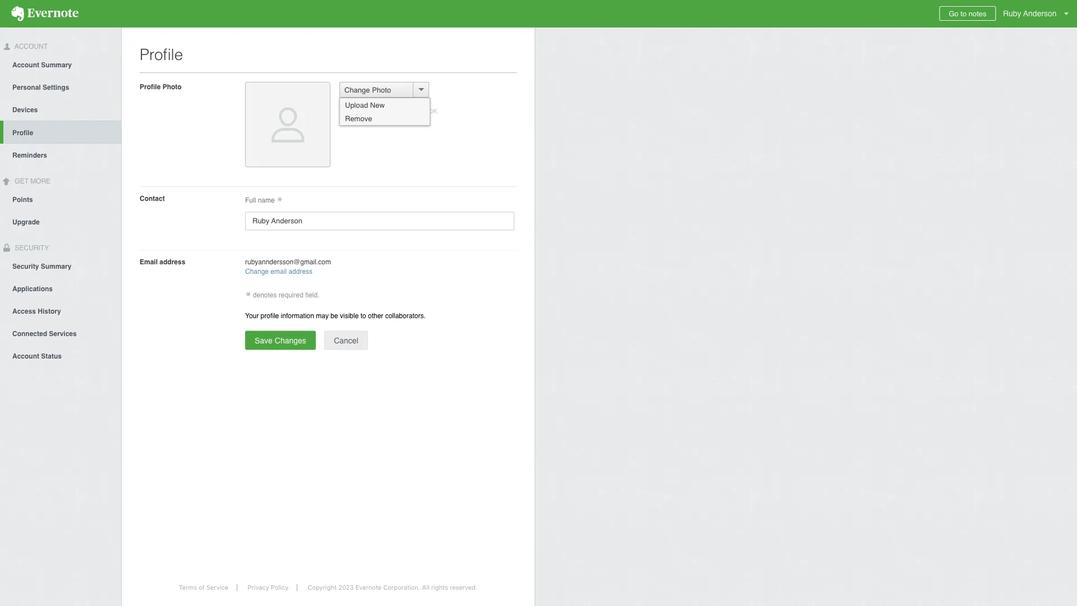 Task type: locate. For each thing, give the bounding box(es) containing it.
summary up personal settings link
[[41, 61, 72, 69]]

personal
[[12, 84, 41, 91]]

all
[[422, 584, 430, 591]]

profile
[[140, 45, 183, 63], [140, 83, 161, 91], [12, 129, 33, 137]]

email address
[[140, 258, 185, 266]]

denotes
[[253, 291, 277, 299]]

account inside account summary link
[[12, 61, 39, 69]]

0 horizontal spatial change
[[245, 268, 269, 275]]

connected services link
[[0, 322, 121, 344]]

more
[[30, 177, 51, 185]]

account for account summary
[[12, 61, 39, 69]]

0 horizontal spatial address
[[160, 258, 185, 266]]

security summary link
[[0, 254, 121, 277]]

account for account status
[[12, 352, 39, 360]]

account inside account status link
[[12, 352, 39, 360]]

1 horizontal spatial to
[[961, 9, 967, 18]]

1 vertical spatial to
[[361, 312, 366, 320]]

profile for profile photo
[[140, 83, 161, 91]]

your profile information may be visible to other collaborators.
[[245, 312, 426, 320]]

account up personal
[[12, 61, 39, 69]]

address down rubyanndersson@gmail.com
[[289, 268, 313, 275]]

1 vertical spatial change
[[245, 268, 269, 275]]

settings
[[43, 84, 69, 91]]

summary
[[41, 61, 72, 69], [41, 262, 71, 270]]

devices
[[12, 106, 38, 114]]

None submit
[[245, 331, 316, 350], [325, 331, 368, 350], [245, 331, 316, 350], [325, 331, 368, 350]]

terms of service link
[[171, 584, 237, 591]]

remove
[[345, 114, 372, 123]]

1 horizontal spatial change
[[345, 86, 370, 94]]

account
[[13, 43, 48, 51], [12, 61, 39, 69], [12, 352, 39, 360]]

0 vertical spatial security
[[13, 244, 49, 252]]

full name
[[245, 196, 277, 204]]

be
[[331, 312, 338, 320]]

reminders
[[12, 151, 47, 159]]

1 vertical spatial account
[[12, 61, 39, 69]]

security up applications
[[12, 262, 39, 270]]

2 vertical spatial account
[[12, 352, 39, 360]]

account down connected
[[12, 352, 39, 360]]

privacy policy link
[[239, 584, 298, 591]]

profile link
[[3, 121, 121, 144]]

your
[[245, 312, 259, 320]]

address
[[160, 258, 185, 266], [289, 268, 313, 275]]

connected services
[[12, 330, 77, 338]]

change
[[345, 86, 370, 94], [245, 268, 269, 275]]

ruby anderson
[[1004, 9, 1057, 18]]

.png.
[[372, 108, 386, 115]]

1 vertical spatial profile
[[140, 83, 161, 91]]

contact
[[140, 194, 165, 202]]

photo
[[163, 83, 182, 91], [372, 86, 391, 94]]

1 vertical spatial address
[[289, 268, 313, 275]]

get
[[15, 177, 29, 185]]

to
[[961, 9, 967, 18], [361, 312, 366, 320]]

0 vertical spatial account
[[13, 43, 48, 51]]

to right "go"
[[961, 9, 967, 18]]

Full name text field
[[245, 212, 515, 230]]

connected
[[12, 330, 47, 338]]

1 vertical spatial summary
[[41, 262, 71, 270]]

0 vertical spatial change
[[345, 86, 370, 94]]

account summary
[[12, 61, 72, 69]]

summary for account summary
[[41, 61, 72, 69]]

account for account
[[13, 43, 48, 51]]

other
[[368, 312, 384, 320]]

copyright 2023 evernote corporation. all rights reserved.
[[308, 584, 478, 591]]

personal settings
[[12, 84, 69, 91]]

change left email
[[245, 268, 269, 275]]

ruby
[[1004, 9, 1022, 18]]

privacy policy
[[248, 584, 289, 591]]

security
[[13, 244, 49, 252], [12, 262, 39, 270]]

services
[[49, 330, 77, 338]]

account up account summary
[[13, 43, 48, 51]]

personal settings link
[[0, 76, 121, 98]]

go
[[949, 9, 959, 18]]

1 horizontal spatial address
[[289, 268, 313, 275]]

points link
[[0, 188, 121, 210]]

get more
[[13, 177, 51, 185]]

address right email
[[160, 258, 185, 266]]

to left "other"
[[361, 312, 366, 320]]

security up security summary
[[13, 244, 49, 252]]

0 horizontal spatial photo
[[163, 83, 182, 91]]

profile photo
[[140, 83, 182, 91]]

rubyanndersson@gmail.com change email address
[[245, 258, 331, 275]]

photo for profile photo
[[163, 83, 182, 91]]

of
[[199, 584, 205, 591]]

0 vertical spatial summary
[[41, 61, 72, 69]]

change up upload
[[345, 86, 370, 94]]

1 horizontal spatial photo
[[372, 86, 391, 94]]

file
[[401, 108, 409, 115]]

700k.
[[423, 108, 439, 115]]

upgrade link
[[0, 210, 121, 233]]

name
[[258, 196, 275, 204]]

summary up applications link at the left top
[[41, 262, 71, 270]]

1 vertical spatial security
[[12, 262, 39, 270]]

0 horizontal spatial to
[[361, 312, 366, 320]]

2 vertical spatial profile
[[12, 129, 33, 137]]

corporation.
[[384, 584, 420, 591]]

profile
[[261, 312, 279, 320]]

security for security
[[13, 244, 49, 252]]



Task type: vqa. For each thing, say whether or not it's contained in the screenshot.
first Dropdown List menu from the bottom of the page
no



Task type: describe. For each thing, give the bounding box(es) containing it.
required
[[279, 291, 304, 299]]

terms of service
[[179, 584, 228, 591]]

account summary link
[[0, 53, 121, 76]]

rubyanndersson@gmail.com
[[245, 258, 331, 266]]

new
[[370, 101, 385, 109]]

upload
[[345, 101, 368, 109]]

evernote image
[[0, 6, 90, 21]]

change inside the rubyanndersson@gmail.com change email address
[[245, 268, 269, 275]]

change photo
[[345, 86, 391, 94]]

go to notes link
[[940, 6, 997, 21]]

account status link
[[0, 344, 121, 367]]

full
[[245, 196, 256, 204]]

upload new remove
[[345, 101, 385, 123]]

devices link
[[0, 98, 121, 121]]

summary for security summary
[[41, 262, 71, 270]]

security for security summary
[[12, 262, 39, 270]]

history
[[38, 307, 61, 315]]

0 vertical spatial to
[[961, 9, 967, 18]]

email
[[140, 258, 158, 266]]

privacy
[[248, 584, 269, 591]]

account status
[[12, 352, 62, 360]]

address inside the rubyanndersson@gmail.com change email address
[[289, 268, 313, 275]]

information
[[281, 312, 314, 320]]

change email address link
[[245, 268, 313, 275]]

upgrade
[[12, 218, 40, 226]]

email
[[271, 268, 287, 275]]

may
[[316, 312, 329, 320]]

evernote
[[356, 584, 382, 591]]

terms
[[179, 584, 197, 591]]

access history link
[[0, 299, 121, 322]]

service
[[207, 584, 228, 591]]

photo for change photo
[[372, 86, 391, 94]]

0 vertical spatial profile
[[140, 45, 183, 63]]

2023
[[339, 584, 354, 591]]

.gif,
[[353, 108, 363, 115]]

profile for profile link
[[12, 129, 33, 137]]

field.
[[305, 291, 320, 299]]

notes
[[969, 9, 987, 18]]

or
[[365, 108, 370, 115]]

status
[[41, 352, 62, 360]]

security summary
[[12, 262, 71, 270]]

access
[[12, 307, 36, 315]]

reminders link
[[0, 144, 121, 166]]

.jpg, .gif, or .png. max file size 700k.
[[340, 108, 439, 115]]

.jpg,
[[340, 108, 351, 115]]

0 vertical spatial address
[[160, 258, 185, 266]]

reserved.
[[450, 584, 478, 591]]

copyright
[[308, 584, 337, 591]]

visible
[[340, 312, 359, 320]]

max
[[387, 108, 399, 115]]

applications
[[12, 285, 53, 293]]

policy
[[271, 584, 289, 591]]

ruby anderson link
[[1001, 0, 1078, 28]]

size
[[410, 108, 421, 115]]

denotes required field.
[[251, 291, 320, 299]]

go to notes
[[949, 9, 987, 18]]

points
[[12, 196, 33, 204]]

evernote link
[[0, 0, 90, 28]]

rights
[[431, 584, 448, 591]]

anderson
[[1024, 9, 1057, 18]]

access history
[[12, 307, 61, 315]]

collaborators.
[[385, 312, 426, 320]]

applications link
[[0, 277, 121, 299]]



